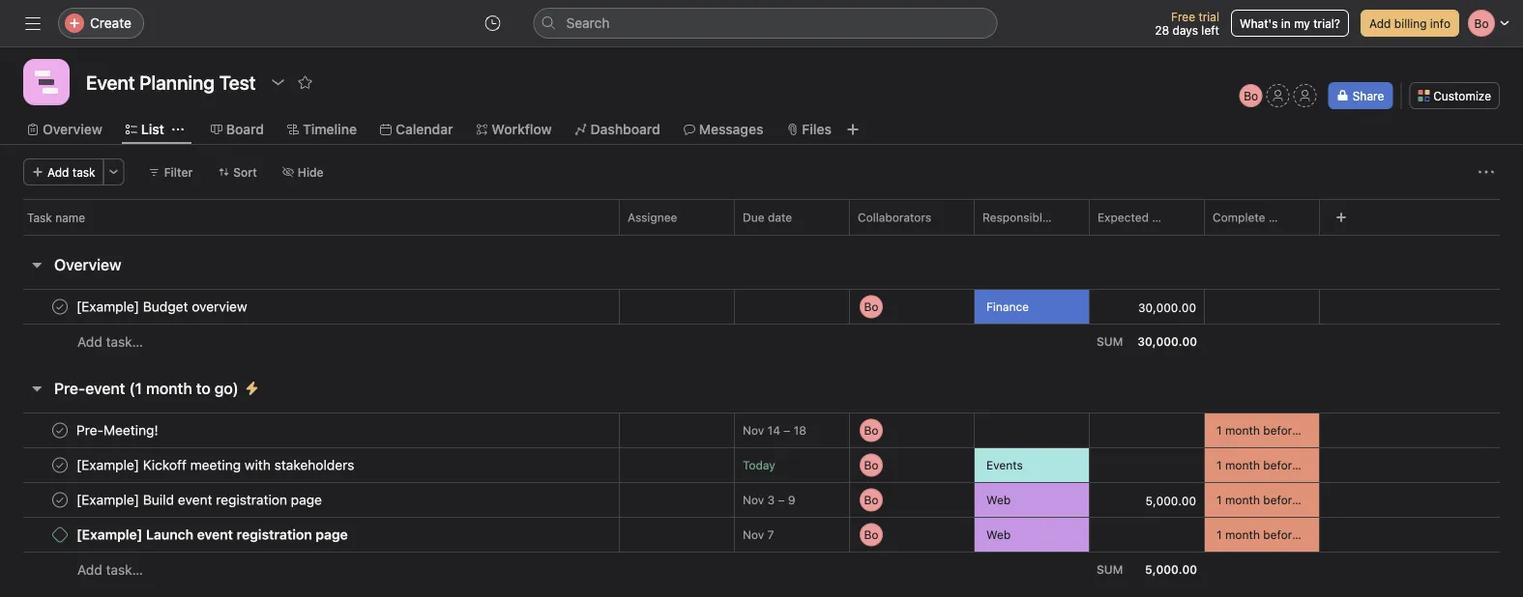 Task type: vqa. For each thing, say whether or not it's contained in the screenshot.
New project or portfolio image
no



Task type: locate. For each thing, give the bounding box(es) containing it.
board link
[[211, 119, 264, 140]]

completed checkbox for web
[[48, 489, 72, 512]]

1 vertical spatial completed checkbox
[[48, 419, 72, 442]]

1 month before event button
[[1205, 414, 1332, 448]]

1 inside popup button
[[1217, 424, 1222, 438]]

overview up add task
[[43, 121, 102, 137]]

0 vertical spatial overview
[[43, 121, 102, 137]]

4 before from the top
[[1263, 529, 1299, 542]]

2 nov from the top
[[743, 494, 764, 507]]

0 vertical spatial nov
[[743, 424, 764, 438]]

add billing info
[[1369, 16, 1451, 30]]

completed image up completed milestone icon
[[48, 454, 72, 477]]

2 add task… from the top
[[77, 562, 143, 578]]

nov left 3
[[743, 494, 764, 507]]

completed image up the 'completed milestone' option
[[48, 489, 72, 512]]

1 add task… button from the top
[[77, 332, 143, 353]]

overview button
[[54, 248, 121, 282]]

nov left 7
[[743, 529, 764, 542]]

3 1 month before event button from the top
[[1205, 518, 1332, 552]]

messages
[[699, 121, 763, 137]]

1 1 month before event from the top
[[1217, 424, 1332, 438]]

task… for 30,000.00
[[106, 334, 143, 350]]

None text field
[[81, 65, 261, 100]]

row up finance row
[[0, 199, 1523, 235]]

2 1 month before event from the top
[[1217, 459, 1332, 472]]

1 vertical spatial task…
[[106, 562, 143, 578]]

1 — text field from the top
[[1098, 460, 1204, 473]]

nov
[[743, 424, 764, 438], [743, 494, 764, 507], [743, 529, 764, 542]]

tab actions image
[[172, 124, 184, 135]]

1 add task… row from the top
[[0, 324, 1523, 360]]

completed checkbox inside pre-meeting! cell
[[48, 419, 72, 442]]

1 month before event button
[[1205, 449, 1332, 483], [1205, 484, 1332, 517], [1205, 518, 1332, 552]]

due date
[[743, 211, 792, 224]]

completed image down pre-
[[48, 419, 72, 442]]

to
[[196, 380, 211, 398]]

month
[[146, 380, 192, 398], [1225, 424, 1260, 438], [1225, 459, 1260, 472], [1225, 494, 1260, 507], [1225, 529, 1260, 542]]

overview
[[43, 121, 102, 137], [54, 256, 121, 274]]

completed checkbox down pre-
[[48, 419, 72, 442]]

add task… button for 30,000.00
[[77, 332, 143, 353]]

free trial 28 days left
[[1155, 10, 1219, 37]]

add task… button inside the header pre-event (1 month to go) tree grid
[[77, 560, 143, 581]]

dashboard link
[[575, 119, 660, 140]]

completed image inside pre-meeting! cell
[[48, 419, 72, 442]]

add task button
[[23, 159, 104, 186]]

task… down "[example] launch event registration page" text box
[[106, 562, 143, 578]]

1 vertical spatial — text field
[[1098, 529, 1204, 543]]

2 add task… row from the top
[[0, 552, 1523, 588]]

1 vertical spatial add task… button
[[77, 560, 143, 581]]

2 vertical spatial 1 month before event button
[[1205, 518, 1332, 552]]

event inside popup button
[[1302, 424, 1332, 438]]

1 vertical spatial add task…
[[77, 562, 143, 578]]

sort
[[233, 165, 257, 179]]

completed checkbox inside [example] kickoff meeting with stakeholders cell
[[48, 454, 72, 477]]

3 before from the top
[[1263, 494, 1299, 507]]

1 completed image from the top
[[48, 419, 72, 442]]

timeline link
[[287, 119, 357, 140]]

– left "18"
[[784, 424, 790, 438]]

task… up (1
[[106, 334, 143, 350]]

completed image for finance
[[48, 295, 72, 319]]

4 1 month before event from the top
[[1217, 529, 1332, 542]]

timeline
[[303, 121, 357, 137]]

1 completed image from the top
[[48, 295, 72, 319]]

0 vertical spatial add task… row
[[0, 324, 1523, 360]]

expand sidebar image
[[25, 15, 41, 31]]

2 sum from the top
[[1097, 563, 1123, 577]]

completed image inside [example] budget overview cell
[[48, 295, 72, 319]]

1 1 from the top
[[1217, 424, 1222, 438]]

3 1 month before event from the top
[[1217, 494, 1332, 507]]

row down today
[[0, 481, 1523, 520]]

list link
[[126, 119, 164, 140]]

list
[[141, 121, 164, 137]]

1 nov from the top
[[743, 424, 764, 438]]

0 vertical spatial 1 month before event button
[[1205, 449, 1332, 483]]

1 vertical spatial 1 month before event button
[[1205, 484, 1332, 517]]

0 vertical spatial web
[[986, 494, 1011, 507]]

completed image
[[48, 419, 72, 442], [48, 454, 72, 477]]

add task…
[[77, 334, 143, 350], [77, 562, 143, 578]]

web down web dropdown button
[[986, 529, 1011, 542]]

info
[[1430, 16, 1451, 30]]

0 vertical spatial completed image
[[48, 419, 72, 442]]

1 completed checkbox from the top
[[48, 295, 72, 319]]

events
[[986, 459, 1023, 472]]

event
[[85, 380, 125, 398], [1302, 424, 1332, 438], [1302, 459, 1332, 472], [1302, 494, 1332, 507], [1302, 529, 1332, 542]]

completed checkbox for events
[[48, 454, 72, 477]]

0 vertical spatial add task… button
[[77, 332, 143, 353]]

before for 1 month before event dropdown button associated with today
[[1263, 459, 1299, 472]]

sum inside the header pre-event (1 month to go) tree grid
[[1097, 563, 1123, 577]]

1 vertical spatial completed image
[[48, 489, 72, 512]]

add inside header overview tree grid
[[77, 334, 102, 350]]

1 month before event for 1 month before event dropdown button associated with today
[[1217, 459, 1332, 472]]

2 — text field from the top
[[1098, 529, 1204, 543]]

1 sum from the top
[[1097, 335, 1123, 349]]

None text field
[[1098, 301, 1204, 315], [1098, 494, 1204, 508], [1098, 301, 1204, 315], [1098, 494, 1204, 508]]

task… for 5,000.00
[[106, 562, 143, 578]]

2 add task… button from the top
[[77, 560, 143, 581]]

1 completed checkbox from the top
[[48, 454, 72, 477]]

billing
[[1394, 16, 1427, 30]]

add task… row
[[0, 324, 1523, 360], [0, 552, 1523, 588]]

overview link
[[27, 119, 102, 140]]

my
[[1294, 16, 1310, 30]]

add task… row down the nov 7
[[0, 552, 1523, 588]]

row
[[0, 199, 1523, 235], [23, 234, 1500, 236], [0, 411, 1523, 450], [0, 446, 1523, 485], [0, 481, 1523, 520], [0, 516, 1523, 555]]

14
[[768, 424, 780, 438]]

row down nov 3 – 9
[[0, 516, 1523, 555]]

month inside 1 month before event popup button
[[1225, 424, 1260, 438]]

— text field
[[1098, 460, 1204, 473], [1098, 529, 1204, 543]]

event for row containing nov 3
[[1302, 494, 1332, 507]]

add task… button inside header overview tree grid
[[77, 332, 143, 353]]

nov 3 – 9
[[743, 494, 795, 507]]

web button
[[975, 518, 1089, 552]]

before inside 1 month before event popup button
[[1263, 424, 1299, 438]]

history image
[[485, 15, 500, 31]]

sum left 5,000.00
[[1097, 563, 1123, 577]]

2 completed image from the top
[[48, 454, 72, 477]]

web down events
[[986, 494, 1011, 507]]

web for web popup button
[[986, 529, 1011, 542]]

add task… row up 14
[[0, 324, 1523, 360]]

completed checkbox for pre-meeting! text box
[[48, 419, 72, 442]]

sum
[[1097, 335, 1123, 349], [1097, 563, 1123, 577]]

pre-event (1 month to go) button
[[54, 371, 239, 406]]

Completed checkbox
[[48, 295, 72, 319], [48, 419, 72, 442]]

1 month before event button for today
[[1205, 449, 1332, 483]]

add task… for 5,000.00
[[77, 562, 143, 578]]

1
[[1217, 424, 1222, 438], [1217, 459, 1222, 472], [1217, 494, 1222, 507], [1217, 529, 1222, 542]]

by...
[[1269, 211, 1292, 224]]

row up today
[[0, 411, 1523, 450]]

[example] launch event registration page cell
[[0, 517, 620, 553]]

1 vertical spatial web
[[986, 529, 1011, 542]]

messages link
[[683, 119, 763, 140]]

– for 18
[[784, 424, 790, 438]]

2 completed checkbox from the top
[[48, 419, 72, 442]]

completed image inside [example] build event registration page cell
[[48, 489, 72, 512]]

1 vertical spatial –
[[778, 494, 785, 507]]

overview down name
[[54, 256, 121, 274]]

trial
[[1199, 10, 1219, 23]]

2 vertical spatial nov
[[743, 529, 764, 542]]

5,000.00
[[1145, 563, 1197, 577]]

expected cost
[[1098, 211, 1178, 224]]

1 month before event for nov 7 1 month before event dropdown button
[[1217, 529, 1332, 542]]

2 1 from the top
[[1217, 459, 1222, 472]]

completed checkbox inside [example] build event registration page cell
[[48, 489, 72, 512]]

1 before from the top
[[1263, 424, 1299, 438]]

1 task… from the top
[[106, 334, 143, 350]]

month for row containing nov 3
[[1225, 494, 1260, 507]]

finance row
[[0, 288, 1523, 326]]

2 completed checkbox from the top
[[48, 489, 72, 512]]

1 vertical spatial nov
[[743, 494, 764, 507]]

complete
[[1213, 211, 1265, 224]]

event for row containing nov 14
[[1302, 424, 1332, 438]]

1 vertical spatial add task… row
[[0, 552, 1523, 588]]

task… inside the header pre-event (1 month to go) tree grid
[[106, 562, 143, 578]]

task… inside header overview tree grid
[[106, 334, 143, 350]]

web
[[986, 494, 1011, 507], [986, 529, 1011, 542]]

before for 2nd 1 month before event dropdown button from the top of the the header pre-event (1 month to go) tree grid
[[1263, 494, 1299, 507]]

0 vertical spatial add task…
[[77, 334, 143, 350]]

add for add billing info button at right
[[1369, 16, 1391, 30]]

3 nov from the top
[[743, 529, 764, 542]]

4 1 from the top
[[1217, 529, 1222, 542]]

2 completed image from the top
[[48, 489, 72, 512]]

filter button
[[140, 159, 201, 186]]

1 1 month before event button from the top
[[1205, 449, 1332, 483]]

completed checkbox up the 'completed milestone' option
[[48, 489, 72, 512]]

0 vertical spatial task…
[[106, 334, 143, 350]]

sum for 5,000.00
[[1097, 563, 1123, 577]]

1 for the events popup button
[[1217, 459, 1222, 472]]

completed image for pre-meeting! text box
[[48, 419, 72, 442]]

0 vertical spatial — text field
[[1098, 460, 1204, 473]]

Completed checkbox
[[48, 454, 72, 477], [48, 489, 72, 512]]

0 vertical spatial sum
[[1097, 335, 1123, 349]]

web inside popup button
[[986, 529, 1011, 542]]

1 web from the top
[[986, 494, 1011, 507]]

[Example] Budget overview text field
[[73, 297, 253, 317]]

row containing nov 14
[[0, 411, 1523, 450]]

customize button
[[1409, 82, 1500, 109]]

1 vertical spatial completed image
[[48, 454, 72, 477]]

month for row containing nov 7
[[1225, 529, 1260, 542]]

completed image for web
[[48, 489, 72, 512]]

1 month before event button for nov 7
[[1205, 518, 1332, 552]]

row down due date
[[23, 234, 1500, 236]]

18
[[794, 424, 806, 438]]

pre-meeting! cell
[[0, 413, 620, 449]]

28
[[1155, 23, 1169, 37]]

1 month before event
[[1217, 424, 1332, 438], [1217, 459, 1332, 472], [1217, 494, 1332, 507], [1217, 529, 1332, 542]]

before
[[1263, 424, 1299, 438], [1263, 459, 1299, 472], [1263, 494, 1299, 507], [1263, 529, 1299, 542]]

2 web from the top
[[986, 529, 1011, 542]]

2 task… from the top
[[106, 562, 143, 578]]

completed image
[[48, 295, 72, 319], [48, 489, 72, 512]]

–
[[784, 424, 790, 438], [778, 494, 785, 507]]

add task… inside header overview tree grid
[[77, 334, 143, 350]]

add task
[[47, 165, 95, 179]]

0 vertical spatial completed checkbox
[[48, 295, 72, 319]]

nov for nov 3
[[743, 494, 764, 507]]

completed image inside [example] kickoff meeting with stakeholders cell
[[48, 454, 72, 477]]

1 vertical spatial completed checkbox
[[48, 489, 72, 512]]

completed image down overview "button" at the top of the page
[[48, 295, 72, 319]]

— text field down — text box
[[1098, 460, 1204, 473]]

go)
[[215, 380, 239, 398]]

dashboard
[[590, 121, 660, 137]]

finance button
[[975, 290, 1089, 324]]

– right 3
[[778, 494, 785, 507]]

— text field up 5,000.00
[[1098, 529, 1204, 543]]

add task… inside the header pre-event (1 month to go) tree grid
[[77, 562, 143, 578]]

calendar link
[[380, 119, 453, 140]]

1 month before event inside popup button
[[1217, 424, 1332, 438]]

sum inside header overview tree grid
[[1097, 335, 1123, 349]]

completed checkbox up completed milestone icon
[[48, 454, 72, 477]]

add
[[1369, 16, 1391, 30], [47, 165, 69, 179], [77, 334, 102, 350], [77, 562, 102, 578]]

due
[[743, 211, 765, 224]]

0 vertical spatial –
[[784, 424, 790, 438]]

collaborators
[[858, 211, 931, 224]]

completed checkbox inside [example] budget overview cell
[[48, 295, 72, 319]]

task
[[72, 165, 95, 179]]

0 vertical spatial completed image
[[48, 295, 72, 319]]

3 1 from the top
[[1217, 494, 1222, 507]]

month for row containing nov 14
[[1225, 424, 1260, 438]]

2 before from the top
[[1263, 459, 1299, 472]]

1 add task… from the top
[[77, 334, 143, 350]]

1 vertical spatial sum
[[1097, 563, 1123, 577]]

completed checkbox down overview "button" at the top of the page
[[48, 295, 72, 319]]

row up nov 3 – 9
[[0, 446, 1523, 485]]

0 vertical spatial completed checkbox
[[48, 454, 72, 477]]

web inside dropdown button
[[986, 494, 1011, 507]]

header pre-event (1 month to go) tree grid
[[0, 411, 1523, 588]]

nov left 14
[[743, 424, 764, 438]]

calendar
[[395, 121, 453, 137]]

search list box
[[533, 8, 998, 39]]

30,000.00
[[1138, 335, 1197, 349]]

left
[[1201, 23, 1219, 37]]

add inside the header pre-event (1 month to go) tree grid
[[77, 562, 102, 578]]

sum left 30,000.00
[[1097, 335, 1123, 349]]



Task type: describe. For each thing, give the bounding box(es) containing it.
board
[[226, 121, 264, 137]]

sum for 30,000.00
[[1097, 335, 1123, 349]]

what's
[[1240, 16, 1278, 30]]

9
[[788, 494, 795, 507]]

add field image
[[1336, 212, 1347, 223]]

[example] kickoff meeting with stakeholders cell
[[0, 448, 620, 484]]

show options image
[[270, 74, 286, 90]]

add task… for 30,000.00
[[77, 334, 143, 350]]

add tab image
[[845, 122, 861, 137]]

before for 1 month before event popup button
[[1263, 424, 1299, 438]]

collapse task list for this section image
[[29, 381, 44, 397]]

more actions image
[[1479, 164, 1494, 180]]

2 1 month before event button from the top
[[1205, 484, 1332, 517]]

(1
[[129, 380, 142, 398]]

hide button
[[274, 159, 332, 186]]

event inside button
[[85, 380, 125, 398]]

trial?
[[1314, 16, 1340, 30]]

add task… button for 5,000.00
[[77, 560, 143, 581]]

events button
[[975, 449, 1089, 483]]

filter
[[164, 165, 193, 179]]

1 for web dropdown button
[[1217, 494, 1222, 507]]

more actions image
[[108, 166, 120, 178]]

expected
[[1098, 211, 1149, 224]]

add to starred image
[[297, 74, 313, 90]]

1 month before event for 2nd 1 month before event dropdown button from the top of the the header pre-event (1 month to go) tree grid
[[1217, 494, 1332, 507]]

add billing info button
[[1361, 10, 1459, 37]]

search button
[[533, 8, 998, 39]]

task name
[[27, 211, 85, 224]]

[Example] Build event registration page text field
[[73, 491, 328, 510]]

header overview tree grid
[[0, 288, 1523, 360]]

add for "add task…" button within header overview tree grid
[[77, 334, 102, 350]]

date
[[768, 211, 792, 224]]

before for nov 7 1 month before event dropdown button
[[1263, 529, 1299, 542]]

Pre-Meeting! text field
[[73, 421, 164, 441]]

event for row containing nov 7
[[1302, 529, 1332, 542]]

timeline image
[[35, 71, 58, 94]]

row containing today
[[0, 446, 1523, 485]]

1 month before event for 1 month before event popup button
[[1217, 424, 1332, 438]]

1 for web popup button
[[1217, 529, 1222, 542]]

1 vertical spatial overview
[[54, 256, 121, 274]]

files link
[[787, 119, 832, 140]]

create button
[[58, 8, 144, 39]]

nov 7
[[743, 529, 774, 542]]

bo
[[1244, 89, 1258, 103]]

web for web dropdown button
[[986, 494, 1011, 507]]

— text field
[[1098, 425, 1204, 438]]

what's in my trial? button
[[1231, 10, 1349, 37]]

what's in my trial?
[[1240, 16, 1340, 30]]

— text field for events
[[1098, 460, 1204, 473]]

today
[[743, 459, 775, 472]]

hide
[[298, 165, 324, 179]]

days
[[1173, 23, 1198, 37]]

row containing nov 7
[[0, 516, 1523, 555]]

nov for nov 14
[[743, 424, 764, 438]]

pre-
[[54, 380, 85, 398]]

customize
[[1433, 89, 1491, 103]]

create
[[90, 15, 131, 31]]

web button
[[975, 484, 1089, 517]]

completed checkbox for [example] budget overview text field
[[48, 295, 72, 319]]

finance
[[986, 300, 1029, 314]]

assignee
[[628, 211, 677, 224]]

complete by...
[[1213, 211, 1292, 224]]

completed image for [example] kickoff meeting with stakeholders text field
[[48, 454, 72, 477]]

nov 14 – 18
[[743, 424, 806, 438]]

sort button
[[209, 159, 266, 186]]

search
[[566, 15, 610, 31]]

row containing task name
[[0, 199, 1523, 235]]

7
[[768, 529, 774, 542]]

cost
[[1152, 211, 1178, 224]]

completed milestone image
[[52, 528, 68, 543]]

Completed milestone checkbox
[[52, 528, 68, 543]]

3
[[768, 494, 775, 507]]

workflow
[[492, 121, 552, 137]]

— text field for web
[[1098, 529, 1204, 543]]

workflow link
[[476, 119, 552, 140]]

[Example] Kickoff meeting with stakeholders text field
[[73, 456, 360, 475]]

collapse task list for this section image
[[29, 257, 44, 273]]

files
[[802, 121, 832, 137]]

free
[[1171, 10, 1195, 23]]

share button
[[1328, 82, 1393, 109]]

event for row containing today
[[1302, 459, 1332, 472]]

[Example] Launch event registration page text field
[[73, 526, 354, 545]]

rules for pre-event (1 month to go) image
[[244, 381, 260, 397]]

row containing nov 3
[[0, 481, 1523, 520]]

add for "add task…" button inside the the header pre-event (1 month to go) tree grid
[[77, 562, 102, 578]]

[example] build event registration page cell
[[0, 483, 620, 518]]

bo button
[[1239, 84, 1263, 107]]

pre-event (1 month to go)
[[54, 380, 239, 398]]

in
[[1281, 16, 1291, 30]]

[example] budget overview cell
[[0, 289, 620, 325]]

name
[[55, 211, 85, 224]]

month inside pre-event (1 month to go) button
[[146, 380, 192, 398]]

– for 9
[[778, 494, 785, 507]]

month for row containing today
[[1225, 459, 1260, 472]]

task
[[27, 211, 52, 224]]

share
[[1353, 89, 1384, 103]]



